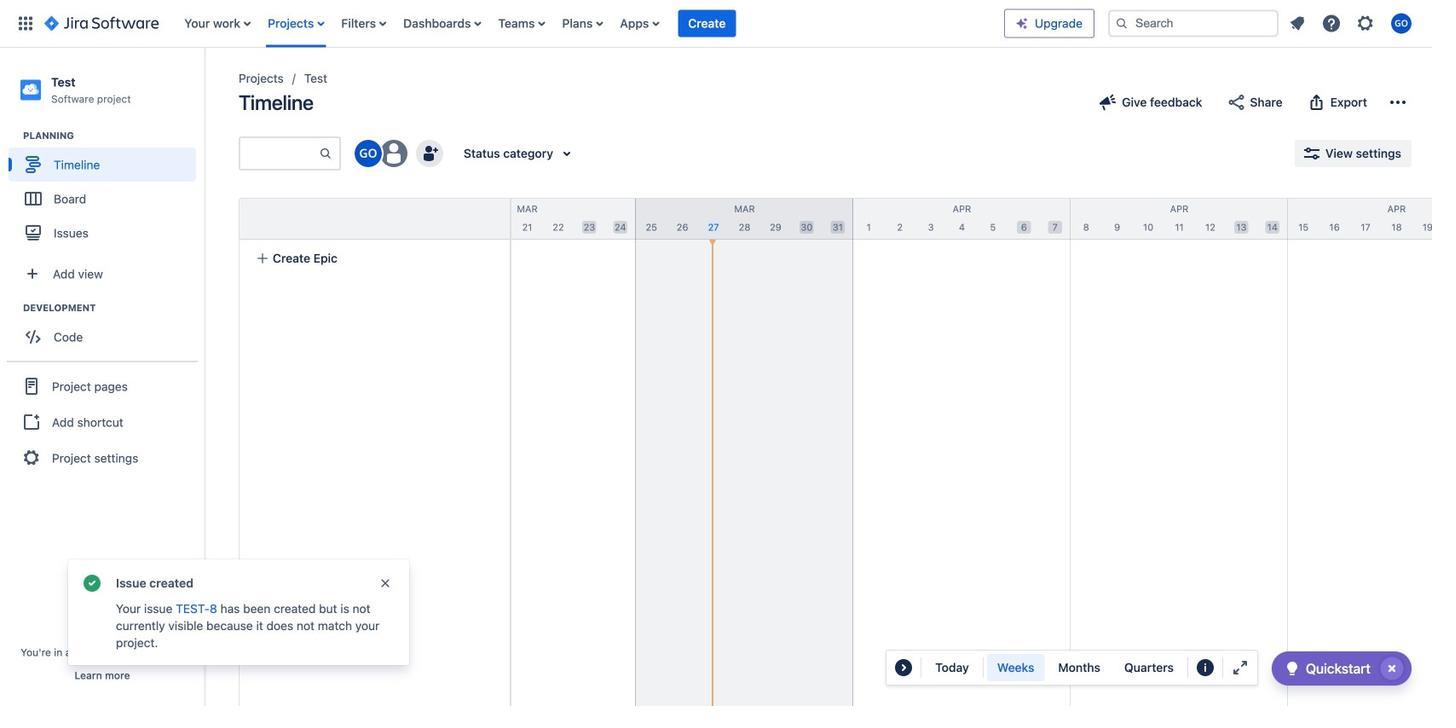 Task type: describe. For each thing, give the bounding box(es) containing it.
4 column header from the left
[[854, 199, 1071, 239]]

Search timeline text field
[[241, 138, 319, 169]]

0 horizontal spatial list
[[176, 0, 1005, 47]]

row inside timeline grid
[[240, 199, 510, 240]]

3 column header from the left
[[636, 199, 854, 239]]

development image
[[3, 298, 23, 318]]

your profile and settings image
[[1392, 13, 1412, 34]]

settings image
[[1356, 13, 1377, 34]]

Search field
[[1109, 10, 1279, 37]]

export icon image
[[1307, 92, 1328, 113]]

5 column header from the left
[[1071, 199, 1289, 239]]

sidebar element
[[0, 48, 205, 706]]

legend image
[[1196, 658, 1216, 678]]

heading for the planning image at the top left of the page
[[23, 129, 204, 143]]

2 column header from the left
[[419, 199, 636, 239]]

sidebar navigation image
[[186, 68, 223, 102]]



Task type: locate. For each thing, give the bounding box(es) containing it.
success image
[[82, 573, 102, 594]]

appswitcher icon image
[[15, 13, 36, 34]]

dismiss image
[[379, 577, 392, 590]]

notifications image
[[1288, 13, 1308, 34]]

check image
[[1283, 658, 1303, 679]]

6 column header from the left
[[1289, 199, 1433, 239]]

banner
[[0, 0, 1433, 48]]

group
[[9, 129, 204, 255], [9, 301, 204, 359], [7, 361, 198, 482], [987, 654, 1185, 681]]

2 heading from the top
[[23, 301, 204, 315]]

1 vertical spatial heading
[[23, 301, 204, 315]]

1 column header from the left
[[201, 199, 419, 239]]

heading for development icon
[[23, 301, 204, 315]]

timeline grid
[[201, 198, 1433, 706]]

None search field
[[1109, 10, 1279, 37]]

primary element
[[10, 0, 1005, 47]]

row
[[240, 199, 510, 240]]

1 heading from the top
[[23, 129, 204, 143]]

0 vertical spatial heading
[[23, 129, 204, 143]]

list
[[176, 0, 1005, 47], [1283, 8, 1423, 39]]

search image
[[1116, 17, 1129, 30]]

column header
[[201, 199, 419, 239], [419, 199, 636, 239], [636, 199, 854, 239], [854, 199, 1071, 239], [1071, 199, 1289, 239], [1289, 199, 1433, 239]]

1 horizontal spatial list
[[1283, 8, 1423, 39]]

jira software image
[[44, 13, 159, 34], [44, 13, 159, 34]]

enter full screen image
[[1231, 658, 1251, 678]]

dismiss quickstart image
[[1379, 655, 1406, 682]]

row group inside timeline grid
[[239, 198, 510, 240]]

add people image
[[420, 143, 440, 164]]

list item
[[678, 0, 736, 47]]

planning image
[[3, 126, 23, 146]]

row group
[[239, 198, 510, 240]]

heading
[[23, 129, 204, 143], [23, 301, 204, 315]]

help image
[[1322, 13, 1342, 34]]



Task type: vqa. For each thing, say whether or not it's contained in the screenshot.
Of inside Harness the power of Confluence Organize content, integrate with the tools you use, and collaborate with your team.
no



